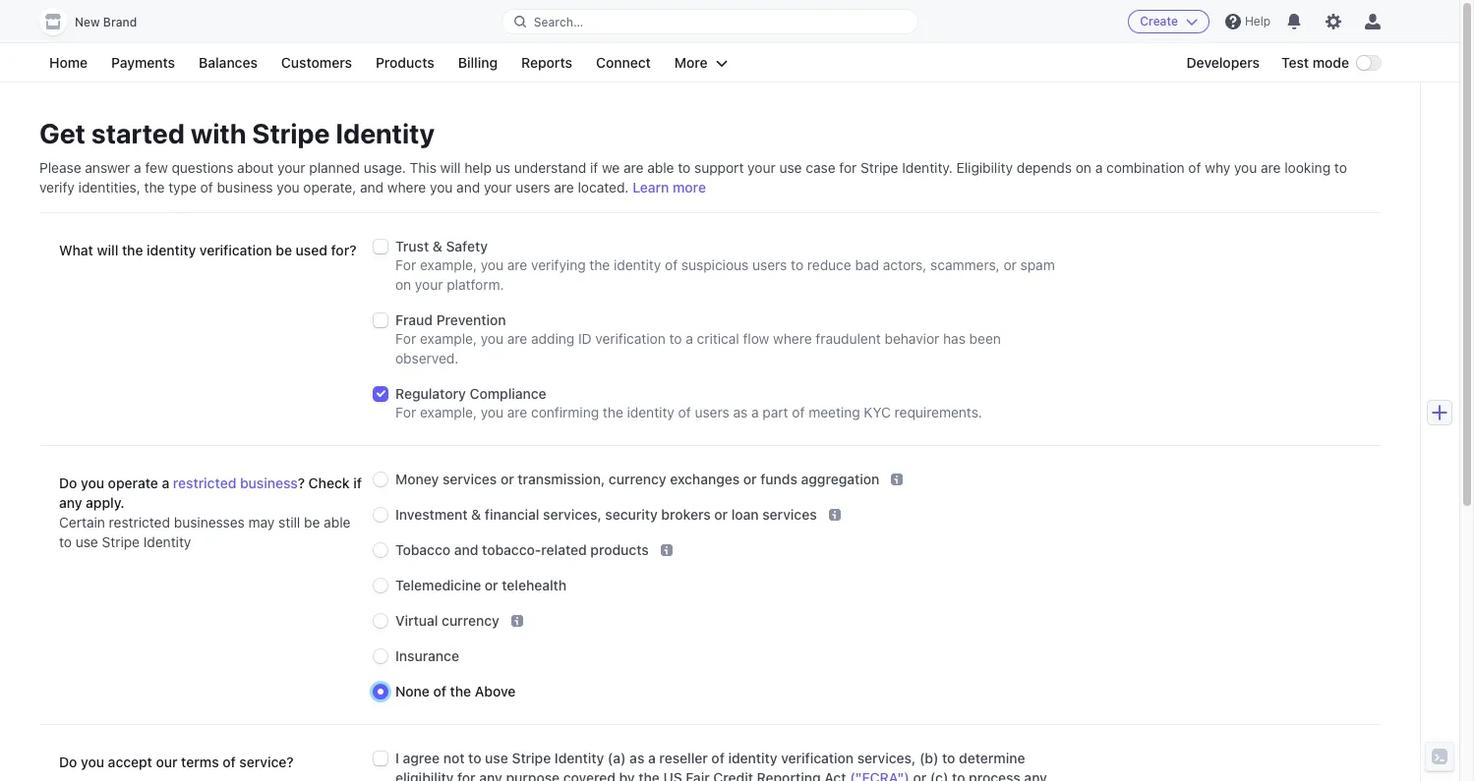 Task type: describe. For each thing, give the bounding box(es) containing it.
products
[[376, 54, 434, 71]]

to up more
[[678, 159, 691, 176]]

started
[[91, 117, 185, 149]]

more button
[[665, 51, 737, 75]]

has
[[943, 330, 966, 347]]

of inside trust & safety for example, you are verifying the identity of suspicious users to reduce bad actors, scammers, or spam on your platform.
[[665, 257, 678, 273]]

virtual currency
[[395, 613, 499, 629]]

virtual
[[395, 613, 438, 629]]

used
[[296, 242, 327, 259]]

be for able
[[304, 514, 320, 531]]

0 vertical spatial restricted
[[173, 475, 236, 492]]

restricted business link
[[173, 475, 298, 492]]

developers
[[1186, 54, 1260, 71]]

why
[[1205, 159, 1230, 176]]

operate
[[108, 475, 158, 492]]

for?
[[331, 242, 357, 259]]

covered
[[563, 770, 615, 782]]

verifying
[[531, 257, 586, 273]]

0 vertical spatial identity
[[336, 117, 435, 149]]

safety
[[446, 238, 488, 255]]

reseller
[[659, 750, 708, 767]]

payments
[[111, 54, 175, 71]]

brokers
[[661, 507, 711, 523]]

tobacco-
[[482, 542, 541, 559]]

developers link
[[1177, 51, 1270, 75]]

questions
[[172, 159, 233, 176]]

and down usage.
[[360, 179, 384, 196]]

looking
[[1285, 159, 1331, 176]]

part
[[763, 404, 788, 421]]

do you operate a restricted business
[[59, 475, 298, 492]]

the inside trust & safety for example, you are verifying the identity of suspicious users to reduce bad actors, scammers, or spam on your platform.
[[589, 257, 610, 273]]

telemedicine
[[395, 577, 481, 594]]

if inside ? check if any apply.
[[353, 475, 362, 492]]

example, for fraud
[[420, 330, 477, 347]]

do for do you operate a restricted business
[[59, 475, 77, 492]]

verification inside fraud prevention for example, you are adding id verification to a critical flow where fraudulent behavior has been observed.
[[595, 330, 666, 347]]

create
[[1140, 14, 1178, 29]]

eligibility
[[956, 159, 1013, 176]]

requirements.
[[895, 404, 982, 421]]

money services or transmission, currency exchanges or funds aggregation
[[395, 471, 879, 488]]

1 horizontal spatial currency
[[609, 471, 666, 488]]

as inside i agree not to use stripe identity (a) as a reseller of identity verification services, (b) to determine eligibility for any purpose covered by the us fair credit reporting act
[[630, 750, 644, 767]]

are left looking
[[1261, 159, 1281, 176]]

to inside certain restricted businesses may still be able to use stripe identity
[[59, 534, 72, 551]]

your right about
[[277, 159, 305, 176]]

are inside regulatory compliance for example, you are confirming the identity of users as a part of meeting kyc requirements.
[[507, 404, 527, 421]]

where inside fraud prevention for example, you are adding id verification to a critical flow where fraudulent behavior has been observed.
[[773, 330, 812, 347]]

restricted inside certain restricted businesses may still be able to use stripe identity
[[109, 514, 170, 531]]

billing link
[[448, 51, 507, 75]]

0 horizontal spatial will
[[97, 242, 118, 259]]

help
[[1245, 14, 1271, 29]]

agree
[[403, 750, 440, 767]]

service?
[[239, 754, 294, 771]]

combination
[[1106, 159, 1185, 176]]

type
[[168, 179, 197, 196]]

eligibility
[[395, 770, 454, 782]]

are inside fraud prevention for example, you are adding id verification to a critical flow where fraudulent behavior has been observed.
[[507, 330, 527, 347]]

of right terms
[[223, 754, 236, 771]]

understand
[[514, 159, 586, 176]]

none
[[395, 684, 430, 700]]

telehealth
[[502, 577, 567, 594]]

operate,
[[303, 179, 356, 196]]

home link
[[39, 51, 97, 75]]

insurance
[[395, 648, 459, 665]]

loan
[[731, 507, 759, 523]]

products link
[[366, 51, 444, 75]]

a right operate
[[162, 475, 169, 492]]

security
[[605, 507, 658, 523]]

to inside fraud prevention for example, you are adding id verification to a critical flow where fraudulent behavior has been observed.
[[669, 330, 682, 347]]

actors,
[[883, 257, 927, 273]]

are down understand
[[554, 179, 574, 196]]

new brand button
[[39, 8, 157, 35]]

payments link
[[101, 51, 185, 75]]

or left funds
[[743, 471, 757, 488]]

not
[[443, 750, 465, 767]]

terms
[[181, 754, 219, 771]]

investment & financial services, security brokers or loan services
[[395, 507, 817, 523]]

i agree not to use stripe identity (a) as a reseller of identity verification services, (b) to determine eligibility for any purpose covered by the us fair credit reporting act
[[395, 750, 1025, 782]]

0 horizontal spatial services,
[[543, 507, 602, 523]]

0 vertical spatial verification
[[199, 242, 272, 259]]

users inside trust & safety for example, you are verifying the identity of suspicious users to reduce bad actors, scammers, or spam on your platform.
[[752, 257, 787, 273]]

of down questions
[[200, 179, 213, 196]]

of up the exchanges
[[678, 404, 691, 421]]

we
[[602, 159, 620, 176]]

regulatory compliance for example, you are confirming the identity of users as a part of meeting kyc requirements.
[[395, 385, 982, 421]]

0 horizontal spatial currency
[[442, 613, 499, 629]]

or up financial
[[501, 471, 514, 488]]

use inside certain restricted businesses may still be able to use stripe identity
[[75, 534, 98, 551]]

get
[[39, 117, 86, 149]]

create button
[[1128, 10, 1209, 33]]

verify
[[39, 179, 75, 196]]

?
[[298, 475, 305, 492]]

mode
[[1313, 54, 1349, 71]]

of inside i agree not to use stripe identity (a) as a reseller of identity verification services, (b) to determine eligibility for any purpose covered by the us fair credit reporting act
[[711, 750, 725, 767]]

the right the what
[[122, 242, 143, 259]]

exchanges
[[670, 471, 740, 488]]

of right part in the bottom right of the page
[[792, 404, 805, 421]]

been
[[969, 330, 1001, 347]]

what
[[59, 242, 93, 259]]

the inside please answer a few questions about your planned usage. this will help us understand if we are able to support your use case for stripe identity. eligibility depends on a combination of why you are looking to verify identities, the type of business you operate, and where you and your users are located.
[[144, 179, 165, 196]]

financial
[[485, 507, 539, 523]]

help
[[464, 159, 492, 176]]

this
[[410, 159, 437, 176]]

or left loan
[[714, 507, 728, 523]]

to inside trust & safety for example, you are verifying the identity of suspicious users to reduce bad actors, scammers, or spam on your platform.
[[791, 257, 804, 273]]

tobacco and tobacco-related products
[[395, 542, 649, 559]]

transmission,
[[518, 471, 605, 488]]

fraud prevention for example, you are adding id verification to a critical flow where fraudulent behavior has been observed.
[[395, 312, 1001, 367]]

to right (b)
[[942, 750, 955, 767]]

identity inside regulatory compliance for example, you are confirming the identity of users as a part of meeting kyc requirements.
[[627, 404, 674, 421]]

customers
[[281, 54, 352, 71]]

for for fraud prevention
[[395, 330, 416, 347]]

meeting
[[809, 404, 860, 421]]

trust
[[395, 238, 429, 255]]

search…
[[534, 14, 583, 29]]

(b)
[[919, 750, 939, 767]]

you left operate,
[[277, 179, 300, 196]]

more
[[673, 179, 706, 196]]

Search… search field
[[502, 9, 918, 34]]

new brand
[[75, 15, 137, 30]]

home
[[49, 54, 88, 71]]

regulatory
[[395, 385, 466, 402]]



Task type: locate. For each thing, give the bounding box(es) containing it.
identity inside i agree not to use stripe identity (a) as a reseller of identity verification services, (b) to determine eligibility for any purpose covered by the us fair credit reporting act
[[728, 750, 777, 767]]

2 vertical spatial verification
[[781, 750, 854, 767]]

your down us
[[484, 179, 512, 196]]

stripe down apply.
[[102, 534, 140, 551]]

1 vertical spatial for
[[395, 330, 416, 347]]

1 vertical spatial restricted
[[109, 514, 170, 531]]

be right still
[[304, 514, 320, 531]]

on up fraud
[[395, 276, 411, 293]]

services,
[[543, 507, 602, 523], [857, 750, 916, 767]]

stripe
[[252, 117, 330, 149], [861, 159, 898, 176], [102, 534, 140, 551], [512, 750, 551, 767]]

a left part in the bottom right of the page
[[751, 404, 759, 421]]

currency
[[609, 471, 666, 488], [442, 613, 499, 629]]

i
[[395, 750, 399, 767]]

& left financial
[[471, 507, 481, 523]]

will right the what
[[97, 242, 118, 259]]

1 vertical spatial any
[[479, 770, 502, 782]]

0 vertical spatial example,
[[420, 257, 477, 273]]

1 horizontal spatial if
[[590, 159, 598, 176]]

if right check
[[353, 475, 362, 492]]

as up the by
[[630, 750, 644, 767]]

any inside i agree not to use stripe identity (a) as a reseller of identity verification services, (b) to determine eligibility for any purpose covered by the us fair credit reporting act
[[479, 770, 502, 782]]

Search… text field
[[502, 9, 918, 34]]

example, inside trust & safety for example, you are verifying the identity of suspicious users to reduce bad actors, scammers, or spam on your platform.
[[420, 257, 477, 273]]

0 vertical spatial on
[[1076, 159, 1091, 176]]

stripe up purpose
[[512, 750, 551, 767]]

0 vertical spatial users
[[516, 179, 550, 196]]

still
[[278, 514, 300, 531]]

none of the above
[[395, 684, 516, 700]]

support
[[694, 159, 744, 176]]

help button
[[1217, 6, 1278, 37]]

of up credit
[[711, 750, 725, 767]]

any up certain
[[59, 495, 82, 511]]

balances
[[199, 54, 258, 71]]

and up telemedicine or telehealth
[[454, 542, 478, 559]]

bad
[[855, 257, 879, 273]]

use left case
[[779, 159, 802, 176]]

the inside regulatory compliance for example, you are confirming the identity of users as a part of meeting kyc requirements.
[[603, 404, 623, 421]]

1 vertical spatial for
[[457, 770, 476, 782]]

prevention
[[436, 312, 506, 328]]

fraud
[[395, 312, 433, 328]]

identity left suspicious
[[614, 257, 661, 273]]

a left few
[[134, 159, 141, 176]]

verification left used
[[199, 242, 272, 259]]

0 horizontal spatial any
[[59, 495, 82, 511]]

may
[[248, 514, 275, 531]]

related
[[541, 542, 587, 559]]

stripe inside i agree not to use stripe identity (a) as a reseller of identity verification services, (b) to determine eligibility for any purpose covered by the us fair credit reporting act
[[512, 750, 551, 767]]

able inside certain restricted businesses may still be able to use stripe identity
[[324, 514, 351, 531]]

services, inside i agree not to use stripe identity (a) as a reseller of identity verification services, (b) to determine eligibility for any purpose covered by the us fair credit reporting act
[[857, 750, 916, 767]]

example, up observed.
[[420, 330, 477, 347]]

be for used
[[276, 242, 292, 259]]

example, down 'regulatory'
[[420, 404, 477, 421]]

you down compliance
[[481, 404, 504, 421]]

identity inside certain restricted businesses may still be able to use stripe identity
[[143, 534, 191, 551]]

1 horizontal spatial as
[[733, 404, 748, 421]]

determine
[[959, 750, 1025, 767]]

use up purpose
[[485, 750, 508, 767]]

the right the by
[[639, 770, 660, 782]]

2 vertical spatial users
[[695, 404, 729, 421]]

products
[[590, 542, 649, 559]]

or down tobacco-
[[485, 577, 498, 594]]

currency down telemedicine or telehealth
[[442, 613, 499, 629]]

suspicious
[[681, 257, 749, 273]]

& for trust
[[433, 238, 442, 255]]

to right looking
[[1334, 159, 1347, 176]]

1 horizontal spatial use
[[485, 750, 508, 767]]

identity up "covered"
[[554, 750, 604, 767]]

1 vertical spatial will
[[97, 242, 118, 259]]

0 horizontal spatial verification
[[199, 242, 272, 259]]

are inside trust & safety for example, you are verifying the identity of suspicious users to reduce bad actors, scammers, or spam on your platform.
[[507, 257, 527, 273]]

check
[[308, 475, 350, 492]]

users right suspicious
[[752, 257, 787, 273]]

for inside fraud prevention for example, you are adding id verification to a critical flow where fraudulent behavior has been observed.
[[395, 330, 416, 347]]

a inside i agree not to use stripe identity (a) as a reseller of identity verification services, (b) to determine eligibility for any purpose covered by the us fair credit reporting act
[[648, 750, 656, 767]]

you
[[1234, 159, 1257, 176], [277, 179, 300, 196], [430, 179, 453, 196], [481, 257, 504, 273], [481, 330, 504, 347], [481, 404, 504, 421], [81, 475, 104, 492], [81, 754, 104, 771]]

with
[[191, 117, 246, 149]]

your inside trust & safety for example, you are verifying the identity of suspicious users to reduce bad actors, scammers, or spam on your platform.
[[415, 276, 443, 293]]

any left purpose
[[479, 770, 502, 782]]

0 vertical spatial be
[[276, 242, 292, 259]]

restricted
[[173, 475, 236, 492], [109, 514, 170, 531]]

for down trust
[[395, 257, 416, 273]]

1 do from the top
[[59, 475, 77, 492]]

1 horizontal spatial any
[[479, 770, 502, 782]]

1 horizontal spatial users
[[695, 404, 729, 421]]

use inside please answer a few questions about your planned usage. this will help us understand if we are able to support your use case for stripe identity. eligibility depends on a combination of why you are looking to verify identities, the type of business you operate, and where you and your users are located.
[[779, 159, 802, 176]]

0 horizontal spatial be
[[276, 242, 292, 259]]

example, for regulatory
[[420, 404, 477, 421]]

1 vertical spatial verification
[[595, 330, 666, 347]]

brand
[[103, 15, 137, 30]]

located.
[[578, 179, 629, 196]]

2 horizontal spatial use
[[779, 159, 802, 176]]

0 vertical spatial services
[[443, 471, 497, 488]]

2 vertical spatial use
[[485, 750, 508, 767]]

do you accept our terms of service?
[[59, 754, 294, 771]]

us
[[663, 770, 682, 782]]

accept
[[108, 754, 152, 771]]

2 horizontal spatial verification
[[781, 750, 854, 767]]

identity up "money services or transmission, currency exchanges or funds aggregation"
[[627, 404, 674, 421]]

telemedicine or telehealth
[[395, 577, 567, 594]]

1 vertical spatial &
[[471, 507, 481, 523]]

0 horizontal spatial &
[[433, 238, 442, 255]]

1 vertical spatial users
[[752, 257, 787, 273]]

0 horizontal spatial on
[[395, 276, 411, 293]]

critical
[[697, 330, 739, 347]]

case
[[806, 159, 835, 176]]

and
[[360, 179, 384, 196], [456, 179, 480, 196], [454, 542, 478, 559]]

3 example, from the top
[[420, 404, 477, 421]]

stripe left identity. on the right
[[861, 159, 898, 176]]

for inside please answer a few questions about your planned usage. this will help us understand if we are able to support your use case for stripe identity. eligibility depends on a combination of why you are looking to verify identities, the type of business you operate, and where you and your users are located.
[[839, 159, 857, 176]]

or inside trust & safety for example, you are verifying the identity of suspicious users to reduce bad actors, scammers, or spam on your platform.
[[1004, 257, 1017, 273]]

of left suspicious
[[665, 257, 678, 273]]

few
[[145, 159, 168, 176]]

test
[[1281, 54, 1309, 71]]

as left part in the bottom right of the page
[[733, 404, 748, 421]]

what will the identity verification be used for?
[[59, 242, 357, 259]]

the right verifying
[[589, 257, 610, 273]]

act
[[824, 770, 846, 782]]

1 horizontal spatial on
[[1076, 159, 1091, 176]]

where down this
[[387, 179, 426, 196]]

any inside ? check if any apply.
[[59, 495, 82, 511]]

for right case
[[839, 159, 857, 176]]

flow
[[743, 330, 769, 347]]

2 for from the top
[[395, 330, 416, 347]]

test mode
[[1281, 54, 1349, 71]]

2 vertical spatial identity
[[554, 750, 604, 767]]

0 vertical spatial use
[[779, 159, 802, 176]]

more
[[674, 54, 708, 71]]

for inside trust & safety for example, you are verifying the identity of suspicious users to reduce bad actors, scammers, or spam on your platform.
[[395, 257, 416, 273]]

the inside i agree not to use stripe identity (a) as a reseller of identity verification services, (b) to determine eligibility for any purpose covered by the us fair credit reporting act
[[639, 770, 660, 782]]

0 horizontal spatial where
[[387, 179, 426, 196]]

stripe inside please answer a few questions about your planned usage. this will help us understand if we are able to support your use case for stripe identity. eligibility depends on a combination of why you are looking to verify identities, the type of business you operate, and where you and your users are located.
[[861, 159, 898, 176]]

1 horizontal spatial will
[[440, 159, 461, 176]]

1 vertical spatial be
[[304, 514, 320, 531]]

certain
[[59, 514, 105, 531]]

0 horizontal spatial as
[[630, 750, 644, 767]]

example, inside regulatory compliance for example, you are confirming the identity of users as a part of meeting kyc requirements.
[[420, 404, 477, 421]]

0 vertical spatial for
[[839, 159, 857, 176]]

0 horizontal spatial users
[[516, 179, 550, 196]]

0 horizontal spatial for
[[457, 770, 476, 782]]

for inside regulatory compliance for example, you are confirming the identity of users as a part of meeting kyc requirements.
[[395, 404, 416, 421]]

1 vertical spatial as
[[630, 750, 644, 767]]

services up investment
[[443, 471, 497, 488]]

0 vertical spatial as
[[733, 404, 748, 421]]

do up certain
[[59, 475, 77, 492]]

a left combination
[[1095, 159, 1103, 176]]

services, up related
[[543, 507, 602, 523]]

1 horizontal spatial able
[[647, 159, 674, 176]]

users inside please answer a few questions about your planned usage. this will help us understand if we are able to support your use case for stripe identity. eligibility depends on a combination of why you are looking to verify identities, the type of business you operate, and where you and your users are located.
[[516, 179, 550, 196]]

0 vertical spatial for
[[395, 257, 416, 273]]

your up fraud
[[415, 276, 443, 293]]

verification right id
[[595, 330, 666, 347]]

to right not
[[468, 750, 481, 767]]

stripe up about
[[252, 117, 330, 149]]

of left why
[[1188, 159, 1201, 176]]

the
[[144, 179, 165, 196], [122, 242, 143, 259], [589, 257, 610, 273], [603, 404, 623, 421], [450, 684, 471, 700], [639, 770, 660, 782]]

0 vertical spatial if
[[590, 159, 598, 176]]

restricted up businesses
[[173, 475, 236, 492]]

as inside regulatory compliance for example, you are confirming the identity of users as a part of meeting kyc requirements.
[[733, 404, 748, 421]]

1 vertical spatial on
[[395, 276, 411, 293]]

1 vertical spatial do
[[59, 754, 77, 771]]

stripe inside certain restricted businesses may still be able to use stripe identity
[[102, 534, 140, 551]]

to left 'critical'
[[669, 330, 682, 347]]

and down help
[[456, 179, 480, 196]]

1 vertical spatial services,
[[857, 750, 916, 767]]

1 vertical spatial able
[[324, 514, 351, 531]]

1 vertical spatial identity
[[143, 534, 191, 551]]

identity.
[[902, 159, 953, 176]]

0 vertical spatial services,
[[543, 507, 602, 523]]

to down certain
[[59, 534, 72, 551]]

a left reseller
[[648, 750, 656, 767]]

0 horizontal spatial if
[[353, 475, 362, 492]]

if left we
[[590, 159, 598, 176]]

2 vertical spatial for
[[395, 404, 416, 421]]

users
[[516, 179, 550, 196], [752, 257, 787, 273], [695, 404, 729, 421]]

verification
[[199, 242, 272, 259], [595, 330, 666, 347], [781, 750, 854, 767]]

fair
[[686, 770, 710, 782]]

identity down type
[[147, 242, 196, 259]]

please
[[39, 159, 81, 176]]

a inside regulatory compliance for example, you are confirming the identity of users as a part of meeting kyc requirements.
[[751, 404, 759, 421]]

you left accept
[[81, 754, 104, 771]]

to
[[678, 159, 691, 176], [1334, 159, 1347, 176], [791, 257, 804, 273], [669, 330, 682, 347], [59, 534, 72, 551], [468, 750, 481, 767], [942, 750, 955, 767]]

1 vertical spatial use
[[75, 534, 98, 551]]

0 vertical spatial able
[[647, 159, 674, 176]]

1 horizontal spatial services
[[762, 507, 817, 523]]

if inside please answer a few questions about your planned usage. this will help us understand if we are able to support your use case for stripe identity. eligibility depends on a combination of why you are looking to verify identities, the type of business you operate, and where you and your users are located.
[[590, 159, 598, 176]]

1 horizontal spatial identity
[[336, 117, 435, 149]]

identity up usage.
[[336, 117, 435, 149]]

1 example, from the top
[[420, 257, 477, 273]]

1 horizontal spatial &
[[471, 507, 481, 523]]

2 example, from the top
[[420, 330, 477, 347]]

do for do you accept our terms of service?
[[59, 754, 77, 771]]

balances link
[[189, 51, 267, 75]]

if
[[590, 159, 598, 176], [353, 475, 362, 492]]

you up platform.
[[481, 257, 504, 273]]

(a)
[[608, 750, 626, 767]]

get started with stripe identity
[[39, 117, 435, 149]]

billing
[[458, 54, 498, 71]]

business inside please answer a few questions about your planned usage. this will help us understand if we are able to support your use case for stripe identity. eligibility depends on a combination of why you are looking to verify identities, the type of business you operate, and where you and your users are located.
[[217, 179, 273, 196]]

learn more
[[633, 179, 706, 196]]

of right none
[[433, 684, 446, 700]]

1 vertical spatial if
[[353, 475, 362, 492]]

new
[[75, 15, 100, 30]]

you down prevention
[[481, 330, 504, 347]]

trust & safety for example, you are verifying the identity of suspicious users to reduce bad actors, scammers, or spam on your platform.
[[395, 238, 1055, 293]]

& inside trust & safety for example, you are verifying the identity of suspicious users to reduce bad actors, scammers, or spam on your platform.
[[433, 238, 442, 255]]

you inside trust & safety for example, you are verifying the identity of suspicious users to reduce bad actors, scammers, or spam on your platform.
[[481, 257, 504, 273]]

id
[[578, 330, 592, 347]]

able up learn more
[[647, 159, 674, 176]]

are left adding
[[507, 330, 527, 347]]

scammers,
[[930, 257, 1000, 273]]

a inside fraud prevention for example, you are adding id verification to a critical flow where fraudulent behavior has been observed.
[[686, 330, 693, 347]]

identity down businesses
[[143, 534, 191, 551]]

0 vertical spatial &
[[433, 238, 442, 255]]

0 vertical spatial will
[[440, 159, 461, 176]]

identities,
[[78, 179, 140, 196]]

investment
[[395, 507, 468, 523]]

2 vertical spatial example,
[[420, 404, 477, 421]]

the down few
[[144, 179, 165, 196]]

able inside please answer a few questions about your planned usage. this will help us understand if we are able to support your use case for stripe identity. eligibility depends on a combination of why you are looking to verify identities, the type of business you operate, and where you and your users are located.
[[647, 159, 674, 176]]

&
[[433, 238, 442, 255], [471, 507, 481, 523]]

you right why
[[1234, 159, 1257, 176]]

2 horizontal spatial users
[[752, 257, 787, 273]]

0 vertical spatial business
[[217, 179, 273, 196]]

are down compliance
[[507, 404, 527, 421]]

0 vertical spatial currency
[[609, 471, 666, 488]]

identity inside trust & safety for example, you are verifying the identity of suspicious users to reduce bad actors, scammers, or spam on your platform.
[[614, 257, 661, 273]]

identity up credit
[[728, 750, 777, 767]]

services, left (b)
[[857, 750, 916, 767]]

users left part in the bottom right of the page
[[695, 404, 729, 421]]

business up may
[[240, 475, 298, 492]]

& for investment
[[471, 507, 481, 523]]

for down 'regulatory'
[[395, 404, 416, 421]]

2 horizontal spatial identity
[[554, 750, 604, 767]]

able
[[647, 159, 674, 176], [324, 514, 351, 531]]

0 horizontal spatial restricted
[[109, 514, 170, 531]]

fraudulent
[[816, 330, 881, 347]]

the left 'above'
[[450, 684, 471, 700]]

0 horizontal spatial services
[[443, 471, 497, 488]]

1 horizontal spatial verification
[[595, 330, 666, 347]]

us
[[495, 159, 510, 176]]

purpose
[[506, 770, 560, 782]]

the right the confirming
[[603, 404, 623, 421]]

1 horizontal spatial where
[[773, 330, 812, 347]]

& right trust
[[433, 238, 442, 255]]

to left reduce
[[791, 257, 804, 273]]

0 horizontal spatial identity
[[143, 534, 191, 551]]

on inside please answer a few questions about your planned usage. this will help us understand if we are able to support your use case for stripe identity. eligibility depends on a combination of why you are looking to verify identities, the type of business you operate, and where you and your users are located.
[[1076, 159, 1091, 176]]

1 horizontal spatial restricted
[[173, 475, 236, 492]]

example, inside fraud prevention for example, you are adding id verification to a critical flow where fraudulent behavior has been observed.
[[420, 330, 477, 347]]

1 horizontal spatial for
[[839, 159, 857, 176]]

compliance
[[470, 385, 546, 402]]

you inside regulatory compliance for example, you are confirming the identity of users as a part of meeting kyc requirements.
[[481, 404, 504, 421]]

on right depends
[[1076, 159, 1091, 176]]

1 vertical spatial services
[[762, 507, 817, 523]]

verification inside i agree not to use stripe identity (a) as a reseller of identity verification services, (b) to determine eligibility for any purpose covered by the us fair credit reporting act
[[781, 750, 854, 767]]

of
[[1188, 159, 1201, 176], [200, 179, 213, 196], [665, 257, 678, 273], [678, 404, 691, 421], [792, 404, 805, 421], [433, 684, 446, 700], [711, 750, 725, 767], [223, 754, 236, 771]]

0 vertical spatial do
[[59, 475, 77, 492]]

you up apply.
[[81, 475, 104, 492]]

reporting
[[757, 770, 821, 782]]

please answer a few questions about your planned usage. this will help us understand if we are able to support your use case for stripe identity. eligibility depends on a combination of why you are looking to verify identities, the type of business you operate, and where you and your users are located.
[[39, 159, 1347, 196]]

you inside fraud prevention for example, you are adding id verification to a critical flow where fraudulent behavior has been observed.
[[481, 330, 504, 347]]

example, down the safety at the top left
[[420, 257, 477, 273]]

a
[[134, 159, 141, 176], [1095, 159, 1103, 176], [686, 330, 693, 347], [751, 404, 759, 421], [162, 475, 169, 492], [648, 750, 656, 767]]

connect
[[596, 54, 651, 71]]

users inside regulatory compliance for example, you are confirming the identity of users as a part of meeting kyc requirements.
[[695, 404, 729, 421]]

1 vertical spatial where
[[773, 330, 812, 347]]

identity inside i agree not to use stripe identity (a) as a reseller of identity verification services, (b) to determine eligibility for any purpose covered by the us fair credit reporting act
[[554, 750, 604, 767]]

0 horizontal spatial able
[[324, 514, 351, 531]]

be inside certain restricted businesses may still be able to use stripe identity
[[304, 514, 320, 531]]

about
[[237, 159, 274, 176]]

1 vertical spatial business
[[240, 475, 298, 492]]

verification up "act"
[[781, 750, 854, 767]]

3 for from the top
[[395, 404, 416, 421]]

apply.
[[86, 495, 125, 511]]

a left 'critical'
[[686, 330, 693, 347]]

or left spam at the top right of the page
[[1004, 257, 1017, 273]]

0 vertical spatial any
[[59, 495, 82, 511]]

for for regulatory compliance
[[395, 404, 416, 421]]

1 vertical spatial example,
[[420, 330, 477, 347]]

1 horizontal spatial be
[[304, 514, 320, 531]]

0 vertical spatial where
[[387, 179, 426, 196]]

2 do from the top
[[59, 754, 77, 771]]

able down check
[[324, 514, 351, 531]]

on inside trust & safety for example, you are verifying the identity of suspicious users to reduce bad actors, scammers, or spam on your platform.
[[395, 276, 411, 293]]

services down funds
[[762, 507, 817, 523]]

will right this
[[440, 159, 461, 176]]

your right the support
[[748, 159, 776, 176]]

credit
[[713, 770, 753, 782]]

1 for from the top
[[395, 257, 416, 273]]

use inside i agree not to use stripe identity (a) as a reseller of identity verification services, (b) to determine eligibility for any purpose covered by the us fair credit reporting act
[[485, 750, 508, 767]]

customers link
[[271, 51, 362, 75]]

0 horizontal spatial use
[[75, 534, 98, 551]]

will inside please answer a few questions about your planned usage. this will help us understand if we are able to support your use case for stripe identity. eligibility depends on a combination of why you are looking to verify identities, the type of business you operate, and where you and your users are located.
[[440, 159, 461, 176]]

business down about
[[217, 179, 273, 196]]

where inside please answer a few questions about your planned usage. this will help us understand if we are able to support your use case for stripe identity. eligibility depends on a combination of why you are looking to verify identities, the type of business you operate, and where you and your users are located.
[[387, 179, 426, 196]]

you down this
[[430, 179, 453, 196]]

1 vertical spatial currency
[[442, 613, 499, 629]]

learn more link
[[633, 179, 706, 196]]

1 horizontal spatial services,
[[857, 750, 916, 767]]

for inside i agree not to use stripe identity (a) as a reseller of identity verification services, (b) to determine eligibility for any purpose covered by the us fair credit reporting act
[[457, 770, 476, 782]]

your
[[277, 159, 305, 176], [748, 159, 776, 176], [484, 179, 512, 196], [415, 276, 443, 293]]

are right we
[[624, 159, 644, 176]]

identity
[[147, 242, 196, 259], [614, 257, 661, 273], [627, 404, 674, 421], [728, 750, 777, 767]]

answer
[[85, 159, 130, 176]]



Task type: vqa. For each thing, say whether or not it's contained in the screenshot.
?
yes



